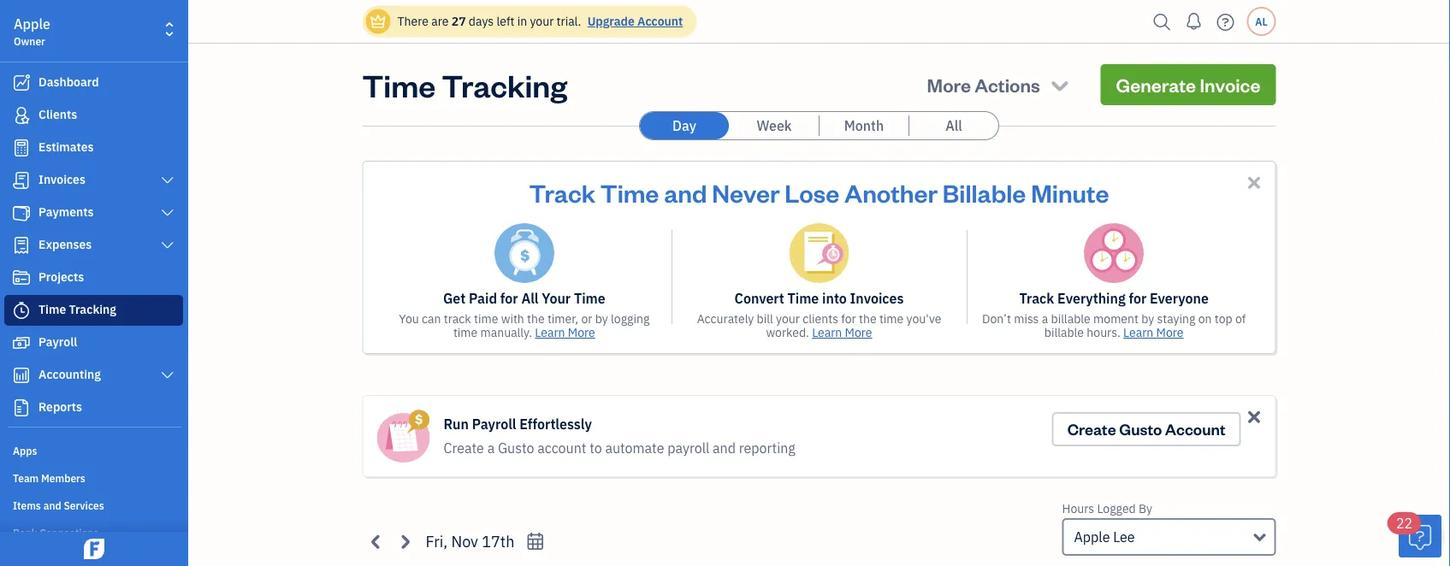 Task type: vqa. For each thing, say whether or not it's contained in the screenshot.
email
no



Task type: locate. For each thing, give the bounding box(es) containing it.
for down the into
[[841, 311, 856, 327]]

more down your on the left of page
[[568, 325, 595, 340]]

chevron large down image up chevron large down image
[[160, 174, 175, 187]]

1 horizontal spatial by
[[1141, 311, 1154, 327]]

services
[[64, 499, 104, 512]]

apple
[[14, 15, 50, 33], [1074, 528, 1110, 546]]

are
[[431, 13, 449, 29]]

can
[[422, 311, 441, 327]]

members
[[41, 471, 85, 485]]

1 horizontal spatial create
[[1067, 419, 1116, 439]]

create up "hours"
[[1067, 419, 1116, 439]]

1 vertical spatial apple
[[1074, 528, 1110, 546]]

get paid for all your time image
[[494, 223, 554, 283]]

0 horizontal spatial and
[[43, 499, 61, 512]]

everyone
[[1150, 290, 1209, 308]]

staying
[[1157, 311, 1195, 327]]

0 horizontal spatial invoices
[[38, 172, 85, 187]]

3 learn from the left
[[1123, 325, 1153, 340]]

0 horizontal spatial for
[[500, 290, 518, 308]]

crown image
[[369, 12, 387, 30]]

learn for everyone
[[1123, 325, 1153, 340]]

days
[[469, 13, 494, 29]]

0 vertical spatial track
[[529, 176, 595, 208]]

for for everyone
[[1129, 290, 1147, 308]]

day link
[[640, 112, 729, 139]]

2 learn more from the left
[[812, 325, 872, 340]]

actions
[[975, 72, 1040, 97]]

more down everyone
[[1156, 325, 1184, 340]]

1 by from the left
[[595, 311, 608, 327]]

0 horizontal spatial time tracking
[[38, 302, 116, 317]]

go to help image
[[1212, 9, 1239, 35]]

reports
[[38, 399, 82, 415]]

there
[[397, 13, 429, 29]]

0 vertical spatial invoices
[[38, 172, 85, 187]]

your right the bill
[[776, 311, 800, 327]]

clients
[[803, 311, 838, 327]]

fri,
[[426, 531, 448, 552]]

money image
[[11, 334, 32, 352]]

invoices right the into
[[850, 290, 904, 308]]

freshbooks image
[[80, 539, 108, 559]]

account
[[637, 13, 683, 29], [1165, 419, 1225, 439]]

time
[[362, 64, 436, 105], [600, 176, 659, 208], [574, 290, 605, 308], [787, 290, 819, 308], [38, 302, 66, 317]]

report image
[[11, 400, 32, 417]]

effortlessly
[[519, 415, 592, 433]]

and left never at the top of page
[[664, 176, 707, 208]]

dashboard link
[[4, 68, 183, 98]]

the inside you can track time with the timer, or by logging time manually.
[[527, 311, 545, 327]]

track up get paid for all your time image in the left of the page
[[529, 176, 595, 208]]

apple inside dropdown button
[[1074, 528, 1110, 546]]

learn right hours.
[[1123, 325, 1153, 340]]

estimate image
[[11, 139, 32, 157]]

reports link
[[4, 393, 183, 423]]

gusto up "by"
[[1119, 419, 1162, 439]]

payroll
[[38, 334, 77, 350], [472, 415, 516, 433]]

1 horizontal spatial all
[[945, 117, 962, 135]]

apple up "owner"
[[14, 15, 50, 33]]

time tracking down projects link
[[38, 302, 116, 317]]

payroll right run
[[472, 415, 516, 433]]

1 vertical spatial and
[[713, 439, 736, 457]]

1 horizontal spatial your
[[776, 311, 800, 327]]

a inside run payroll effortlessly create a gusto account to automate payroll and reporting
[[487, 439, 495, 457]]

tracking
[[442, 64, 567, 105], [69, 302, 116, 317]]

tracking down the left
[[442, 64, 567, 105]]

track everything for everyone image
[[1084, 223, 1144, 283]]

expenses link
[[4, 230, 183, 261]]

for inside accurately bill your clients for the time you've worked.
[[841, 311, 856, 327]]

chevron large down image down payroll link on the bottom of page
[[160, 369, 175, 382]]

accurately
[[697, 311, 754, 327]]

on
[[1198, 311, 1212, 327]]

payroll up "accounting"
[[38, 334, 77, 350]]

0 horizontal spatial gusto
[[498, 439, 534, 457]]

1 horizontal spatial a
[[1042, 311, 1048, 327]]

convert
[[735, 290, 784, 308]]

day
[[672, 117, 696, 135]]

2 chevron large down image from the top
[[160, 239, 175, 252]]

1 horizontal spatial invoices
[[850, 290, 904, 308]]

tracking inside the main element
[[69, 302, 116, 317]]

learn more for everyone
[[1123, 325, 1184, 340]]

gusto left the account
[[498, 439, 534, 457]]

1 vertical spatial tracking
[[69, 302, 116, 317]]

for up with
[[500, 290, 518, 308]]

everything
[[1057, 290, 1125, 308]]

create
[[1067, 419, 1116, 439], [444, 439, 484, 457]]

time
[[474, 311, 498, 327], [879, 311, 904, 327], [453, 325, 478, 340]]

1 horizontal spatial apple
[[1074, 528, 1110, 546]]

more right "clients"
[[845, 325, 872, 340]]

your
[[542, 290, 571, 308]]

don't miss a billable moment by staying on top of billable hours.
[[982, 311, 1246, 340]]

all
[[945, 117, 962, 135], [521, 290, 538, 308]]

1 learn more from the left
[[535, 325, 595, 340]]

time tracking inside the main element
[[38, 302, 116, 317]]

more inside dropdown button
[[927, 72, 971, 97]]

for up moment
[[1129, 290, 1147, 308]]

all down more actions
[[945, 117, 962, 135]]

1 vertical spatial a
[[487, 439, 495, 457]]

1 horizontal spatial account
[[1165, 419, 1225, 439]]

0 horizontal spatial create
[[444, 439, 484, 457]]

the for all
[[527, 311, 545, 327]]

lose
[[785, 176, 839, 208]]

generate
[[1116, 72, 1196, 97]]

0 vertical spatial close image
[[1244, 173, 1264, 192]]

generate invoice button
[[1101, 64, 1276, 105]]

1 horizontal spatial gusto
[[1119, 419, 1162, 439]]

in
[[517, 13, 527, 29]]

1 horizontal spatial and
[[664, 176, 707, 208]]

accounting
[[38, 367, 101, 382]]

1 horizontal spatial the
[[859, 311, 876, 327]]

minute
[[1031, 176, 1109, 208]]

learn down your on the left of page
[[535, 325, 565, 340]]

team
[[13, 471, 39, 485]]

learn more down everyone
[[1123, 325, 1184, 340]]

the right "clients"
[[859, 311, 876, 327]]

1 chevron large down image from the top
[[160, 174, 175, 187]]

2 horizontal spatial and
[[713, 439, 736, 457]]

0 horizontal spatial by
[[595, 311, 608, 327]]

track up miss
[[1019, 290, 1054, 308]]

1 vertical spatial payroll
[[472, 415, 516, 433]]

learn more down the into
[[812, 325, 872, 340]]

2 horizontal spatial for
[[1129, 290, 1147, 308]]

upgrade account link
[[584, 13, 683, 29]]

bill
[[757, 311, 773, 327]]

0 horizontal spatial apple
[[14, 15, 50, 33]]

1 vertical spatial all
[[521, 290, 538, 308]]

your
[[530, 13, 554, 29], [776, 311, 800, 327]]

you can track time with the timer, or by logging time manually.
[[399, 311, 650, 340]]

chevron large down image inside accounting link
[[160, 369, 175, 382]]

billable
[[1051, 311, 1091, 327], [1044, 325, 1084, 340]]

next day image
[[395, 532, 414, 552]]

apple inside the main element
[[14, 15, 50, 33]]

create down run
[[444, 439, 484, 457]]

0 horizontal spatial the
[[527, 311, 545, 327]]

17th
[[482, 531, 514, 552]]

chevron large down image
[[160, 174, 175, 187], [160, 239, 175, 252], [160, 369, 175, 382]]

you
[[399, 311, 419, 327]]

1 horizontal spatial track
[[1019, 290, 1054, 308]]

learn
[[535, 325, 565, 340], [812, 325, 842, 340], [1123, 325, 1153, 340]]

time tracking
[[362, 64, 567, 105], [38, 302, 116, 317]]

learn for invoices
[[812, 325, 842, 340]]

1 vertical spatial invoices
[[850, 290, 904, 308]]

0 vertical spatial your
[[530, 13, 554, 29]]

more up all link
[[927, 72, 971, 97]]

items and services
[[13, 499, 104, 512]]

learn down the into
[[812, 325, 842, 340]]

the inside accurately bill your clients for the time you've worked.
[[859, 311, 876, 327]]

project image
[[11, 269, 32, 287]]

1 vertical spatial time tracking
[[38, 302, 116, 317]]

for
[[500, 290, 518, 308], [1129, 290, 1147, 308], [841, 311, 856, 327]]

0 vertical spatial tracking
[[442, 64, 567, 105]]

and right "payroll"
[[713, 439, 736, 457]]

1 horizontal spatial learn more
[[812, 325, 872, 340]]

chevron large down image down chevron large down image
[[160, 239, 175, 252]]

by right or
[[595, 311, 608, 327]]

timer,
[[547, 311, 578, 327]]

1 vertical spatial your
[[776, 311, 800, 327]]

0 vertical spatial apple
[[14, 15, 50, 33]]

client image
[[11, 107, 32, 124]]

track for track time and never lose another billable minute
[[529, 176, 595, 208]]

apple lee
[[1074, 528, 1135, 546]]

close image
[[1244, 173, 1264, 192], [1244, 407, 1264, 427]]

1 the from the left
[[527, 311, 545, 327]]

more
[[927, 72, 971, 97], [568, 325, 595, 340], [845, 325, 872, 340], [1156, 325, 1184, 340]]

0 horizontal spatial track
[[529, 176, 595, 208]]

0 vertical spatial all
[[945, 117, 962, 135]]

gusto
[[1119, 419, 1162, 439], [498, 439, 534, 457]]

time inside accurately bill your clients for the time you've worked.
[[879, 311, 904, 327]]

2 horizontal spatial learn
[[1123, 325, 1153, 340]]

0 horizontal spatial learn
[[535, 325, 565, 340]]

moment
[[1093, 311, 1139, 327]]

payroll link
[[4, 328, 183, 358]]

into
[[822, 290, 847, 308]]

3 chevron large down image from the top
[[160, 369, 175, 382]]

1 learn from the left
[[535, 325, 565, 340]]

2 vertical spatial chevron large down image
[[160, 369, 175, 382]]

billable
[[943, 176, 1026, 208]]

2 learn from the left
[[812, 325, 842, 340]]

1 vertical spatial chevron large down image
[[160, 239, 175, 252]]

learn for all
[[535, 325, 565, 340]]

get
[[443, 290, 466, 308]]

1 vertical spatial account
[[1165, 419, 1225, 439]]

time left the "you've"
[[879, 311, 904, 327]]

learn more down your on the left of page
[[535, 325, 595, 340]]

0 vertical spatial and
[[664, 176, 707, 208]]

0 horizontal spatial tracking
[[69, 302, 116, 317]]

apple for lee
[[1074, 528, 1110, 546]]

apple down "hours"
[[1074, 528, 1110, 546]]

a right miss
[[1042, 311, 1048, 327]]

3 learn more from the left
[[1123, 325, 1184, 340]]

tracking down projects link
[[69, 302, 116, 317]]

the right with
[[527, 311, 545, 327]]

0 horizontal spatial learn more
[[535, 325, 595, 340]]

more for track everything for everyone
[[1156, 325, 1184, 340]]

create inside button
[[1067, 419, 1116, 439]]

2 by from the left
[[1141, 311, 1154, 327]]

all left your on the left of page
[[521, 290, 538, 308]]

time tracking link
[[4, 295, 183, 326]]

1 horizontal spatial payroll
[[472, 415, 516, 433]]

2 the from the left
[[859, 311, 876, 327]]

a left the account
[[487, 439, 495, 457]]

2 horizontal spatial learn more
[[1123, 325, 1184, 340]]

invoices up payments
[[38, 172, 85, 187]]

and right the items on the bottom
[[43, 499, 61, 512]]

gusto inside button
[[1119, 419, 1162, 439]]

by inside don't miss a billable moment by staying on top of billable hours.
[[1141, 311, 1154, 327]]

chevron large down image for accounting
[[160, 369, 175, 382]]

time tracking down 27
[[362, 64, 567, 105]]

by
[[595, 311, 608, 327], [1141, 311, 1154, 327]]

1 horizontal spatial for
[[841, 311, 856, 327]]

1 horizontal spatial learn
[[812, 325, 842, 340]]

chevrondown image
[[1048, 73, 1071, 97]]

1 vertical spatial track
[[1019, 290, 1054, 308]]

0 vertical spatial time tracking
[[362, 64, 567, 105]]

2 vertical spatial and
[[43, 499, 61, 512]]

main element
[[0, 0, 231, 566]]

your right in
[[530, 13, 554, 29]]

0 vertical spatial account
[[637, 13, 683, 29]]

your inside accurately bill your clients for the time you've worked.
[[776, 311, 800, 327]]

0 vertical spatial chevron large down image
[[160, 174, 175, 187]]

1 vertical spatial close image
[[1244, 407, 1264, 427]]

0 vertical spatial a
[[1042, 311, 1048, 327]]

apple lee button
[[1062, 518, 1276, 556]]

0 horizontal spatial payroll
[[38, 334, 77, 350]]

1 horizontal spatial time tracking
[[362, 64, 567, 105]]

1 horizontal spatial tracking
[[442, 64, 567, 105]]

0 horizontal spatial a
[[487, 439, 495, 457]]

chevron large down image inside expenses link
[[160, 239, 175, 252]]

0 vertical spatial payroll
[[38, 334, 77, 350]]

bank connections image
[[13, 525, 183, 539]]

by left staying
[[1141, 311, 1154, 327]]



Task type: describe. For each thing, give the bounding box(es) containing it.
reporting
[[739, 439, 795, 457]]

run payroll effortlessly create a gusto account to automate payroll and reporting
[[444, 415, 795, 457]]

22
[[1396, 515, 1413, 533]]

expenses
[[38, 237, 92, 252]]

0 horizontal spatial account
[[637, 13, 683, 29]]

payments
[[38, 204, 94, 220]]

accounting link
[[4, 360, 183, 391]]

worked.
[[766, 325, 809, 340]]

all link
[[909, 112, 998, 139]]

nov
[[451, 531, 478, 552]]

track
[[444, 311, 471, 327]]

more actions button
[[912, 64, 1087, 105]]

another
[[844, 176, 938, 208]]

convert time into invoices image
[[789, 223, 849, 283]]

chevron large down image for invoices
[[160, 174, 175, 187]]

hours.
[[1087, 325, 1120, 340]]

owner
[[14, 34, 45, 48]]

1 close image from the top
[[1244, 173, 1264, 192]]

dashboard image
[[11, 74, 32, 92]]

billable down the everything on the right bottom of page
[[1051, 311, 1091, 327]]

with
[[501, 311, 524, 327]]

clients
[[38, 107, 77, 122]]

month link
[[820, 112, 909, 139]]

projects link
[[4, 263, 183, 293]]

2 close image from the top
[[1244, 407, 1264, 427]]

or
[[581, 311, 592, 327]]

items and services link
[[4, 492, 183, 518]]

track everything for everyone
[[1019, 290, 1209, 308]]

team members link
[[4, 465, 183, 490]]

chevron large down image for expenses
[[160, 239, 175, 252]]

lee
[[1113, 528, 1135, 546]]

resource center badge image
[[1399, 515, 1441, 558]]

logged
[[1097, 501, 1136, 517]]

billable left hours.
[[1044, 325, 1084, 340]]

hours logged by
[[1062, 501, 1152, 517]]

create gusto account button
[[1052, 412, 1241, 447]]

the for invoices
[[859, 311, 876, 327]]

for for all
[[500, 290, 518, 308]]

chevron large down image
[[160, 206, 175, 220]]

more actions
[[927, 72, 1040, 97]]

learn more for invoices
[[812, 325, 872, 340]]

week link
[[730, 112, 819, 139]]

logging
[[611, 311, 650, 327]]

0 horizontal spatial your
[[530, 13, 554, 29]]

and inside the main element
[[43, 499, 61, 512]]

more for get paid for all your time
[[568, 325, 595, 340]]

notifications image
[[1180, 4, 1207, 38]]

hours
[[1062, 501, 1094, 517]]

payroll inside run payroll effortlessly create a gusto account to automate payroll and reporting
[[472, 415, 516, 433]]

month
[[844, 117, 884, 135]]

generate invoice
[[1116, 72, 1261, 97]]

choose a date image
[[526, 532, 545, 551]]

gusto inside run payroll effortlessly create a gusto account to automate payroll and reporting
[[498, 439, 534, 457]]

payment image
[[11, 204, 32, 222]]

create inside run payroll effortlessly create a gusto account to automate payroll and reporting
[[444, 439, 484, 457]]

payments link
[[4, 198, 183, 228]]

automate
[[605, 439, 664, 457]]

estimates
[[38, 139, 94, 155]]

left
[[497, 13, 514, 29]]

a inside don't miss a billable moment by staying on top of billable hours.
[[1042, 311, 1048, 327]]

paid
[[469, 290, 497, 308]]

22 button
[[1388, 512, 1441, 558]]

week
[[757, 117, 792, 135]]

dashboard
[[38, 74, 99, 90]]

team members
[[13, 471, 85, 485]]

fri, nov 17th
[[426, 531, 514, 552]]

0 horizontal spatial all
[[521, 290, 538, 308]]

time down get
[[453, 325, 478, 340]]

convert time into invoices
[[735, 290, 904, 308]]

account inside button
[[1165, 419, 1225, 439]]

time inside time tracking link
[[38, 302, 66, 317]]

of
[[1235, 311, 1246, 327]]

account
[[537, 439, 586, 457]]

never
[[712, 176, 780, 208]]

manually.
[[480, 325, 532, 340]]

invoices link
[[4, 165, 183, 196]]

search image
[[1148, 9, 1176, 35]]

invoice image
[[11, 172, 32, 189]]

run
[[444, 415, 469, 433]]

apple owner
[[14, 15, 50, 48]]

top
[[1215, 311, 1232, 327]]

invoices inside the main element
[[38, 172, 85, 187]]

you've
[[906, 311, 941, 327]]

and inside run payroll effortlessly create a gusto account to automate payroll and reporting
[[713, 439, 736, 457]]

upgrade
[[587, 13, 635, 29]]

previous day image
[[367, 532, 386, 552]]

time down paid
[[474, 311, 498, 327]]

more for convert time into invoices
[[845, 325, 872, 340]]

to
[[590, 439, 602, 457]]

expense image
[[11, 237, 32, 254]]

don't
[[982, 311, 1011, 327]]

apple for owner
[[14, 15, 50, 33]]

miss
[[1014, 311, 1039, 327]]

clients link
[[4, 100, 183, 131]]

al
[[1255, 15, 1268, 28]]

create gusto account
[[1067, 419, 1225, 439]]

by inside you can track time with the timer, or by logging time manually.
[[595, 311, 608, 327]]

payroll inside payroll link
[[38, 334, 77, 350]]

track time and never lose another billable minute
[[529, 176, 1109, 208]]

by
[[1139, 501, 1152, 517]]

apps link
[[4, 437, 183, 463]]

chart image
[[11, 367, 32, 384]]

invoice
[[1200, 72, 1261, 97]]

projects
[[38, 269, 84, 285]]

learn more for all
[[535, 325, 595, 340]]

payroll
[[667, 439, 709, 457]]

estimates link
[[4, 133, 183, 163]]

items
[[13, 499, 41, 512]]

timer image
[[11, 302, 32, 319]]

track for track everything for everyone
[[1019, 290, 1054, 308]]

al button
[[1247, 7, 1276, 36]]

apps
[[13, 444, 37, 458]]



